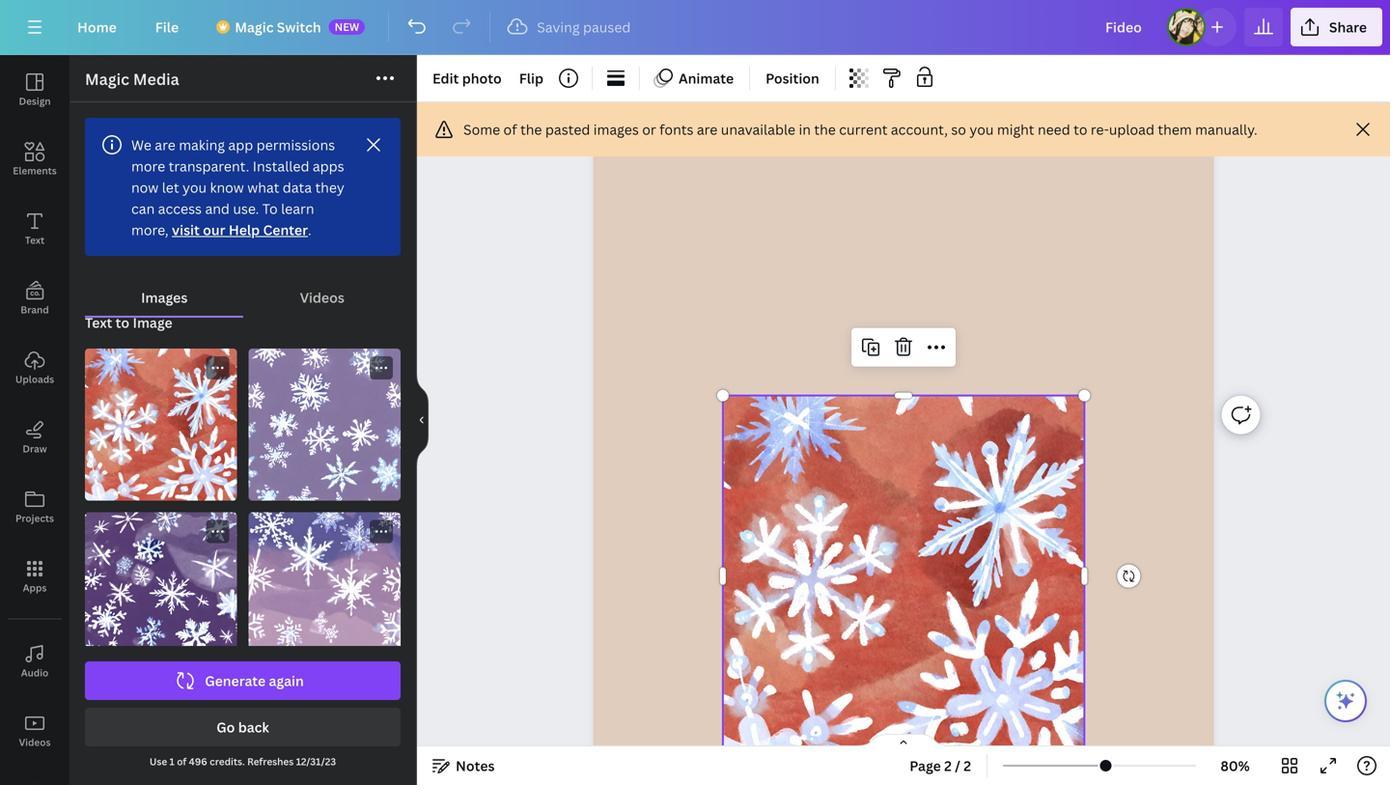 Task type: locate. For each thing, give the bounding box(es) containing it.
1 vertical spatial videos button
[[0, 696, 70, 766]]

magic left switch
[[235, 18, 274, 36]]

1 2 from the left
[[945, 757, 952, 775]]

more
[[131, 157, 165, 175]]

1 horizontal spatial videos button
[[244, 279, 401, 316]]

text inside "button"
[[25, 234, 45, 247]]

0 horizontal spatial magic
[[85, 69, 129, 89]]

are inside we are making app permissions more transparent. installed apps now let you know what data they can access and use. to learn more,
[[155, 136, 176, 154]]

access
[[158, 199, 202, 218]]

magic inside main "menu bar"
[[235, 18, 274, 36]]

videos button down .
[[244, 279, 401, 316]]

christmas snowflakes image
[[85, 349, 237, 501], [249, 349, 401, 501], [85, 512, 237, 664], [249, 512, 401, 664]]

of right "1"
[[177, 755, 187, 768]]

1 horizontal spatial videos
[[300, 288, 345, 307]]

pasted
[[546, 120, 590, 139]]

them
[[1158, 120, 1193, 139]]

design
[[19, 95, 51, 108]]

visit our help center link
[[172, 221, 308, 239]]

0 vertical spatial you
[[970, 120, 994, 139]]

1 vertical spatial videos
[[19, 736, 51, 749]]

app
[[228, 136, 253, 154]]

12/31/23
[[296, 755, 336, 768]]

0 horizontal spatial are
[[155, 136, 176, 154]]

media
[[133, 69, 179, 89]]

0 horizontal spatial videos
[[19, 736, 51, 749]]

are right we
[[155, 136, 176, 154]]

page 2 / 2 button
[[902, 750, 979, 781]]

0 vertical spatial text
[[25, 234, 45, 247]]

main menu bar
[[0, 0, 1391, 55]]

photo
[[462, 69, 502, 87]]

1 horizontal spatial the
[[815, 120, 836, 139]]

generate again button
[[85, 662, 401, 700]]

2 left "/"
[[945, 757, 952, 775]]

1 horizontal spatial magic
[[235, 18, 274, 36]]

videos down audio
[[19, 736, 51, 749]]

0 horizontal spatial you
[[183, 178, 207, 197]]

re-
[[1091, 120, 1110, 139]]

text for text
[[25, 234, 45, 247]]

1 horizontal spatial of
[[504, 120, 517, 139]]

are right fonts
[[697, 120, 718, 139]]

magic left 'media' on the top of page
[[85, 69, 129, 89]]

1 vertical spatial of
[[177, 755, 187, 768]]

images button
[[85, 279, 244, 316]]

0 vertical spatial magic
[[235, 18, 274, 36]]

so
[[952, 120, 967, 139]]

hide image
[[416, 374, 429, 467]]

use.
[[233, 199, 259, 218]]

projects
[[15, 512, 54, 525]]

1
[[170, 755, 175, 768]]

apps
[[313, 157, 344, 175]]

apps button
[[0, 542, 70, 611]]

side panel tab list
[[0, 55, 70, 785]]

1 vertical spatial you
[[183, 178, 207, 197]]

canva assistant image
[[1335, 690, 1358, 713]]

you
[[970, 120, 994, 139], [183, 178, 207, 197]]

0 horizontal spatial of
[[177, 755, 187, 768]]

0 horizontal spatial text
[[25, 234, 45, 247]]

videos button
[[244, 279, 401, 316], [0, 696, 70, 766]]

you right let
[[183, 178, 207, 197]]

saving paused
[[537, 18, 631, 36]]

to left re-
[[1074, 120, 1088, 139]]

can
[[131, 199, 155, 218]]

show pages image
[[858, 733, 950, 749]]

text left image
[[85, 313, 112, 332]]

animate button
[[648, 63, 742, 94]]

generate
[[205, 672, 266, 690]]

go back
[[217, 718, 269, 736]]

text up brand button
[[25, 234, 45, 247]]

in
[[799, 120, 811, 139]]

text button
[[0, 194, 70, 264]]

brand
[[21, 303, 49, 316]]

flip
[[519, 69, 544, 87]]

image
[[133, 313, 173, 332]]

notes button
[[425, 750, 503, 781]]

0 horizontal spatial to
[[116, 313, 130, 332]]

1 horizontal spatial to
[[1074, 120, 1088, 139]]

of
[[504, 120, 517, 139], [177, 755, 187, 768]]

file
[[155, 18, 179, 36]]

edit
[[433, 69, 459, 87]]

1 horizontal spatial are
[[697, 120, 718, 139]]

1 vertical spatial text
[[85, 313, 112, 332]]

we
[[131, 136, 152, 154]]

draw
[[23, 442, 47, 455]]

the left 'pasted'
[[521, 120, 542, 139]]

0 horizontal spatial the
[[521, 120, 542, 139]]

the
[[521, 120, 542, 139], [815, 120, 836, 139]]

you right so
[[970, 120, 994, 139]]

to
[[1074, 120, 1088, 139], [116, 313, 130, 332]]

or
[[643, 120, 656, 139]]

projects button
[[0, 472, 70, 542]]

1 vertical spatial to
[[116, 313, 130, 332]]

0 vertical spatial videos
[[300, 288, 345, 307]]

the right in
[[815, 120, 836, 139]]

1 horizontal spatial 2
[[964, 757, 972, 775]]

go
[[217, 718, 235, 736]]

2 right "/"
[[964, 757, 972, 775]]

page 2 / 2
[[910, 757, 972, 775]]

of right some
[[504, 120, 517, 139]]

80% button
[[1204, 750, 1267, 781]]

fonts
[[660, 120, 694, 139]]

0 horizontal spatial 2
[[945, 757, 952, 775]]

videos
[[300, 288, 345, 307], [19, 736, 51, 749]]

1 vertical spatial magic
[[85, 69, 129, 89]]

0 vertical spatial to
[[1074, 120, 1088, 139]]

new
[[335, 19, 359, 34]]

text for text to image
[[85, 313, 112, 332]]

are
[[697, 120, 718, 139], [155, 136, 176, 154]]

1 horizontal spatial you
[[970, 120, 994, 139]]

saving
[[537, 18, 580, 36]]

1 horizontal spatial text
[[85, 313, 112, 332]]

elements
[[13, 164, 57, 177]]

animate
[[679, 69, 734, 87]]

to left image
[[116, 313, 130, 332]]

videos down .
[[300, 288, 345, 307]]

use
[[150, 755, 167, 768]]

videos button down audio
[[0, 696, 70, 766]]

0 horizontal spatial videos button
[[0, 696, 70, 766]]

videos inside side panel tab list
[[19, 736, 51, 749]]



Task type: vqa. For each thing, say whether or not it's contained in the screenshot.
Main MENU BAR
yes



Task type: describe. For each thing, give the bounding box(es) containing it.
and
[[205, 199, 230, 218]]

edit photo button
[[425, 63, 510, 94]]

saving paused status
[[499, 15, 641, 39]]

back
[[238, 718, 269, 736]]

upload
[[1110, 120, 1155, 139]]

again
[[269, 672, 304, 690]]

80%
[[1221, 757, 1250, 775]]

switch
[[277, 18, 321, 36]]

notes
[[456, 757, 495, 775]]

know
[[210, 178, 244, 197]]

496
[[189, 755, 207, 768]]

text to image
[[85, 313, 173, 332]]

use 1 of 496 credits. refreshes 12/31/23
[[150, 755, 336, 768]]

visit
[[172, 221, 200, 239]]

images
[[141, 288, 188, 307]]

Design title text field
[[1090, 8, 1160, 46]]

they
[[315, 178, 345, 197]]

data
[[283, 178, 312, 197]]

file button
[[140, 8, 194, 46]]

home link
[[62, 8, 132, 46]]

let
[[162, 178, 179, 197]]

magic switch
[[235, 18, 321, 36]]

1 the from the left
[[521, 120, 542, 139]]

some of the pasted images or fonts are unavailable in the current account, so you might need to re-upload them manually.
[[464, 120, 1258, 139]]

installed
[[253, 157, 309, 175]]

elements button
[[0, 125, 70, 194]]

/
[[955, 757, 961, 775]]

refreshes
[[247, 755, 294, 768]]

position
[[766, 69, 820, 87]]

draw button
[[0, 403, 70, 472]]

.
[[308, 221, 312, 239]]

images
[[594, 120, 639, 139]]

uploads
[[15, 373, 54, 386]]

generate again
[[205, 672, 304, 690]]

learn
[[281, 199, 314, 218]]

our
[[203, 221, 226, 239]]

unavailable
[[721, 120, 796, 139]]

what
[[247, 178, 279, 197]]

audio button
[[0, 627, 70, 696]]

visit our help center .
[[172, 221, 312, 239]]

0 vertical spatial videos button
[[244, 279, 401, 316]]

you inside we are making app permissions more transparent. installed apps now let you know what data they can access and use. to learn more,
[[183, 178, 207, 197]]

magic for magic media
[[85, 69, 129, 89]]

brand button
[[0, 264, 70, 333]]

audio
[[21, 666, 49, 679]]

page
[[910, 757, 941, 775]]

now
[[131, 178, 159, 197]]

might
[[998, 120, 1035, 139]]

uploads button
[[0, 333, 70, 403]]

2 the from the left
[[815, 120, 836, 139]]

magic for magic switch
[[235, 18, 274, 36]]

we are making app permissions more transparent. installed apps now let you know what data they can access and use. to learn more,
[[131, 136, 345, 239]]

0 vertical spatial of
[[504, 120, 517, 139]]

apps
[[23, 581, 47, 594]]

2 2 from the left
[[964, 757, 972, 775]]

center
[[263, 221, 308, 239]]

help
[[229, 221, 260, 239]]

current
[[840, 120, 888, 139]]

manually.
[[1196, 120, 1258, 139]]

to
[[263, 199, 278, 218]]

transparent.
[[169, 157, 250, 175]]

home
[[77, 18, 117, 36]]

flip button
[[512, 63, 552, 94]]

some
[[464, 120, 500, 139]]

magic media
[[85, 69, 179, 89]]

edit photo
[[433, 69, 502, 87]]

go back button
[[85, 708, 401, 747]]

position button
[[758, 63, 828, 94]]

need
[[1038, 120, 1071, 139]]

permissions
[[257, 136, 335, 154]]

credits.
[[210, 755, 245, 768]]

more,
[[131, 221, 169, 239]]

design button
[[0, 55, 70, 125]]

share button
[[1291, 8, 1383, 46]]



